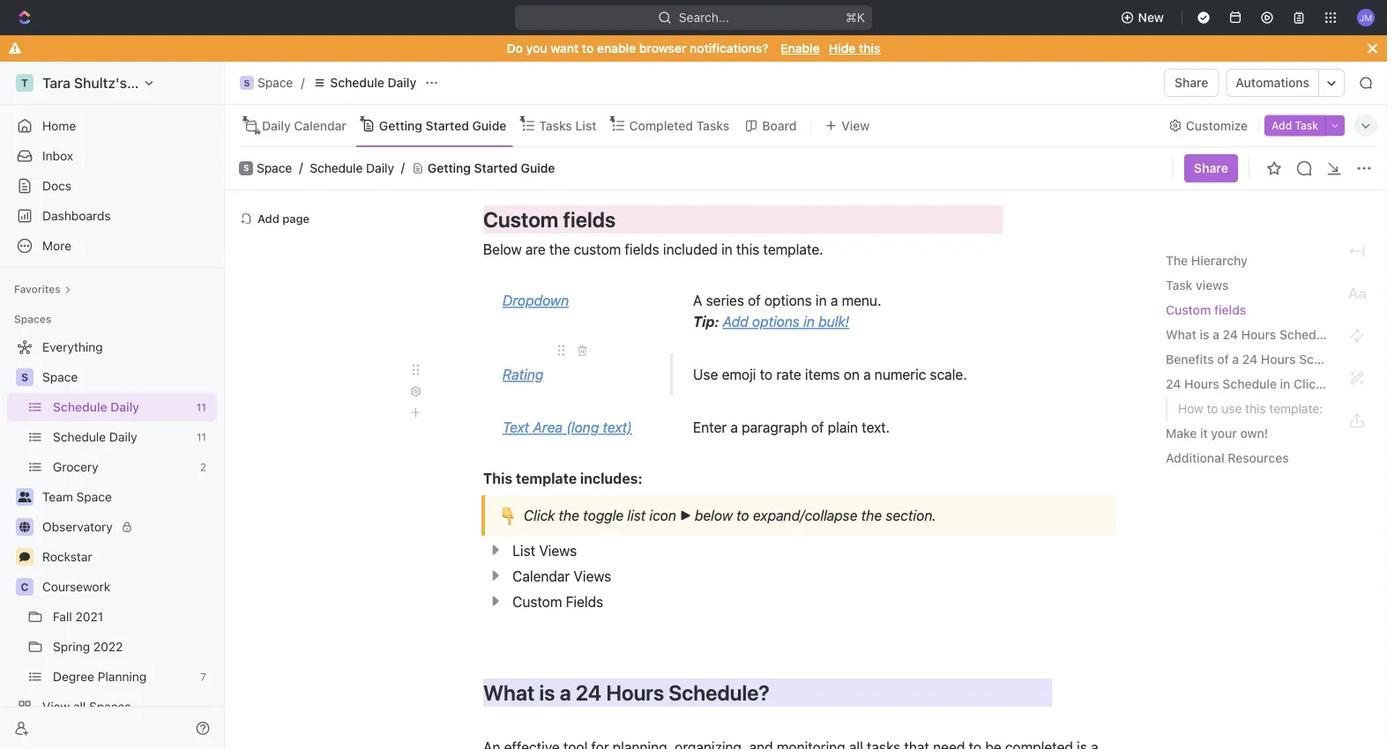 Task type: vqa. For each thing, say whether or not it's contained in the screenshot.
wifi image
no



Task type: locate. For each thing, give the bounding box(es) containing it.
coursework link
[[42, 573, 213, 602]]

in up template:
[[1281, 377, 1291, 392]]

1 horizontal spatial fields
[[625, 242, 660, 258]]

icon
[[650, 508, 677, 525]]

to left rate
[[760, 367, 773, 384]]

calendar down /
[[294, 118, 347, 133]]

spring
[[53, 640, 90, 655]]

favorites
[[14, 283, 61, 296]]

1 vertical spatial 11
[[197, 431, 206, 444]]

calendar down list views
[[513, 569, 570, 586]]

in up bulk!
[[816, 293, 827, 310]]

1 vertical spatial getting started guide
[[428, 161, 555, 176]]

s
[[244, 78, 250, 88], [244, 164, 249, 173], [21, 371, 28, 384]]

space link down everything link
[[42, 363, 213, 392]]

everything
[[42, 340, 103, 355]]

add inside a series of options in a menu. tip: add options in bulk!
[[723, 314, 749, 331]]

of inside a series of options in a menu. tip: add options in bulk!
[[748, 293, 761, 310]]

2021
[[75, 610, 103, 625]]

schedule?
[[1280, 328, 1341, 342], [669, 681, 770, 706]]

2 vertical spatial s
[[21, 371, 28, 384]]

the left section.
[[862, 508, 882, 525]]

s for s space /
[[244, 78, 250, 88]]

0 vertical spatial space, , element
[[240, 76, 254, 90]]

custom fields up template.
[[483, 208, 1003, 232]]

use emoji to rate items on a numeric scale.
[[693, 367, 967, 384]]

view
[[842, 118, 870, 133], [42, 700, 70, 715]]

0 vertical spatial custom
[[483, 208, 559, 232]]

rate
[[777, 367, 802, 384]]

0 vertical spatial getting
[[379, 118, 423, 133]]

0 horizontal spatial custom fields
[[483, 208, 1003, 232]]

0 horizontal spatial calendar
[[294, 118, 347, 133]]

0 vertical spatial is
[[1200, 328, 1210, 342]]

to left use
[[1207, 402, 1219, 416]]

sidebar navigation
[[0, 62, 228, 750]]

custom
[[574, 242, 621, 258]]

fall 2021 link
[[53, 603, 213, 632]]

task inside button
[[1295, 120, 1319, 132]]

views up fields
[[574, 569, 612, 586]]

this
[[859, 41, 881, 56], [736, 242, 760, 258], [1246, 402, 1266, 416]]

0 horizontal spatial tasks
[[539, 118, 572, 133]]

1 vertical spatial is
[[539, 681, 555, 706]]

space for team space
[[76, 490, 112, 505]]

a inside a series of options in a menu. tip: add options in bulk!
[[831, 293, 838, 310]]

spaces right all
[[89, 700, 131, 715]]

dashboards link
[[7, 202, 217, 230]]

share up customize button
[[1175, 75, 1209, 90]]

2 vertical spatial fields
[[1215, 303, 1247, 318]]

this right the hide
[[859, 41, 881, 56]]

1 horizontal spatial task
[[1295, 120, 1319, 132]]

guide left the tasks list link
[[472, 118, 507, 133]]

space left /
[[258, 75, 293, 90]]

1 horizontal spatial space, , element
[[240, 76, 254, 90]]

tasks
[[539, 118, 572, 133], [697, 118, 730, 133]]

fall 2021
[[53, 610, 103, 625]]

0 horizontal spatial view
[[42, 700, 70, 715]]

view all spaces link
[[7, 693, 213, 722]]

1 vertical spatial space, , element
[[16, 369, 34, 386]]

everything link
[[7, 333, 213, 362]]

0 horizontal spatial this
[[736, 242, 760, 258]]

list left completed
[[576, 118, 597, 133]]

0 vertical spatial getting started guide
[[379, 118, 507, 133]]

of right benefits
[[1218, 352, 1229, 367]]

1 vertical spatial what
[[483, 681, 535, 706]]

tree containing everything
[[7, 333, 217, 750]]

1 horizontal spatial is
[[1200, 328, 1210, 342]]

enable
[[781, 41, 820, 56]]

rockstar link
[[42, 543, 213, 572]]

rockstar
[[42, 550, 92, 565]]

0 vertical spatial share
[[1175, 75, 1209, 90]]

0 horizontal spatial spaces
[[14, 313, 51, 325]]

space link up add page
[[257, 161, 292, 176]]

share inside button
[[1175, 75, 1209, 90]]

share
[[1175, 75, 1209, 90], [1194, 161, 1229, 176]]

1 vertical spatial spaces
[[89, 700, 131, 715]]

task down the
[[1166, 278, 1193, 293]]

0 horizontal spatial add
[[258, 212, 279, 225]]

to right want
[[582, 41, 594, 56]]

in
[[722, 242, 733, 258], [816, 293, 827, 310], [804, 314, 815, 331], [1281, 377, 1291, 392]]

2 vertical spatial this
[[1246, 402, 1266, 416]]

calendar inside the daily calendar link
[[294, 118, 347, 133]]

started
[[426, 118, 469, 133], [474, 161, 518, 176]]

1 vertical spatial getting
[[428, 161, 471, 176]]

are
[[526, 242, 546, 258]]

schedule
[[330, 75, 384, 90], [310, 161, 363, 176], [1300, 352, 1354, 367], [1223, 377, 1277, 392], [53, 400, 107, 415], [53, 430, 106, 445]]

1 horizontal spatial calendar
[[513, 569, 570, 586]]

paragraph
[[742, 420, 808, 437]]

calendar
[[294, 118, 347, 133], [513, 569, 570, 586]]

hours
[[1242, 328, 1277, 342], [1261, 352, 1296, 367], [1185, 377, 1220, 392], [606, 681, 664, 706]]

text area (long text) link
[[503, 420, 632, 437]]

1 horizontal spatial add
[[723, 314, 749, 331]]

0 horizontal spatial what
[[483, 681, 535, 706]]

add down automations button
[[1272, 120, 1292, 132]]

how to use this template:
[[1178, 402, 1323, 416]]

0 vertical spatial task
[[1295, 120, 1319, 132]]

list
[[628, 508, 646, 525]]

template
[[516, 471, 577, 488]]

views for calendar views
[[574, 569, 612, 586]]

space, , element
[[240, 76, 254, 90], [16, 369, 34, 386]]

new
[[1138, 10, 1164, 25]]

schedule daily link
[[308, 72, 421, 94], [310, 161, 394, 176], [53, 393, 189, 422], [53, 423, 190, 452]]

1 horizontal spatial this
[[859, 41, 881, 56]]

s for s
[[21, 371, 28, 384]]

add for add task
[[1272, 120, 1292, 132]]

views
[[539, 543, 577, 560], [574, 569, 612, 586]]

spaces down "favorites"
[[14, 313, 51, 325]]

what
[[1166, 328, 1197, 342], [483, 681, 535, 706]]

1 horizontal spatial of
[[811, 420, 824, 437]]

1 vertical spatial views
[[574, 569, 612, 586]]

jm
[[1360, 12, 1373, 22]]

space down everything
[[42, 370, 78, 385]]

menu.
[[842, 293, 882, 310]]

task views
[[1166, 278, 1229, 293]]

space down the daily calendar link
[[257, 161, 292, 176]]

team space link
[[42, 483, 213, 512]]

add down series
[[723, 314, 749, 331]]

options up add options in bulk! link
[[765, 293, 812, 310]]

2022
[[93, 640, 123, 655]]

fields right custom
[[625, 242, 660, 258]]

list down click
[[513, 543, 536, 560]]

1 vertical spatial view
[[42, 700, 70, 715]]

2 vertical spatial add
[[723, 314, 749, 331]]

text
[[503, 420, 529, 437]]

custom down calendar views
[[513, 595, 562, 611]]

text area (long text)
[[503, 420, 632, 437]]

1 horizontal spatial what
[[1166, 328, 1197, 342]]

1 horizontal spatial getting
[[428, 161, 471, 176]]

task down automations button
[[1295, 120, 1319, 132]]

tree inside 'sidebar' navigation
[[7, 333, 217, 750]]

included
[[663, 242, 718, 258]]

make it your own!
[[1166, 426, 1269, 441]]

tasks down want
[[539, 118, 572, 133]]

schedule daily down the daily calendar
[[310, 161, 394, 176]]

2 11 from the top
[[197, 431, 206, 444]]

this left template.
[[736, 242, 760, 258]]

custom up are
[[483, 208, 559, 232]]

use
[[1222, 402, 1242, 416]]

0 vertical spatial 11
[[196, 401, 206, 414]]

0 vertical spatial of
[[748, 293, 761, 310]]

custom fields
[[483, 208, 1003, 232], [1166, 303, 1247, 318]]

view for view
[[842, 118, 870, 133]]

view left all
[[42, 700, 70, 715]]

daily
[[388, 75, 417, 90], [262, 118, 291, 133], [366, 161, 394, 176], [110, 400, 139, 415], [109, 430, 137, 445]]

custom fields down views
[[1166, 303, 1247, 318]]

space inside 'link'
[[42, 370, 78, 385]]

view right 'board'
[[842, 118, 870, 133]]

space
[[258, 75, 293, 90], [257, 161, 292, 176], [42, 370, 78, 385], [76, 490, 112, 505]]

1 horizontal spatial tasks
[[697, 118, 730, 133]]

fields down views
[[1215, 303, 1247, 318]]

this right use
[[1246, 402, 1266, 416]]

0 vertical spatial schedule?
[[1280, 328, 1341, 342]]

1 vertical spatial this
[[736, 242, 760, 258]]

0 vertical spatial calendar
[[294, 118, 347, 133]]

0 vertical spatial what is a 24 hours schedule?
[[1166, 328, 1341, 342]]

s inside tree
[[21, 371, 28, 384]]

of left plain
[[811, 420, 824, 437]]

to
[[582, 41, 594, 56], [760, 367, 773, 384], [1207, 402, 1219, 416], [737, 508, 749, 525]]

1 vertical spatial guide
[[521, 161, 555, 176]]

0 horizontal spatial of
[[748, 293, 761, 310]]

1 vertical spatial s
[[244, 164, 249, 173]]

0 vertical spatial view
[[842, 118, 870, 133]]

space link
[[257, 161, 292, 176], [42, 363, 213, 392]]

the right click
[[559, 508, 580, 525]]

of right series
[[748, 293, 761, 310]]

fields
[[563, 208, 616, 232], [625, 242, 660, 258], [1215, 303, 1247, 318]]

add options in bulk! link
[[723, 314, 850, 331]]

1 vertical spatial schedule?
[[669, 681, 770, 706]]

1 horizontal spatial view
[[842, 118, 870, 133]]

0 vertical spatial fields
[[563, 208, 616, 232]]

0 horizontal spatial guide
[[472, 118, 507, 133]]

use
[[693, 367, 718, 384]]

1 horizontal spatial what is a 24 hours schedule?
[[1166, 328, 1341, 342]]

guide down the tasks list link
[[521, 161, 555, 176]]

0 horizontal spatial what is a 24 hours schedule?
[[483, 681, 1053, 706]]

1 vertical spatial custom fields
[[1166, 303, 1247, 318]]

0 vertical spatial views
[[539, 543, 577, 560]]

in left bulk!
[[804, 314, 815, 331]]

1 horizontal spatial custom fields
[[1166, 303, 1247, 318]]

user group image
[[18, 492, 31, 503]]

2 horizontal spatial add
[[1272, 120, 1292, 132]]

1 vertical spatial custom
[[1166, 303, 1211, 318]]

11
[[196, 401, 206, 414], [197, 431, 206, 444]]

view button
[[819, 113, 876, 138]]

tasks right completed
[[697, 118, 730, 133]]

views up calendar views
[[539, 543, 577, 560]]

0 horizontal spatial started
[[426, 118, 469, 133]]

view inside view button
[[842, 118, 870, 133]]

of
[[748, 293, 761, 310], [1218, 352, 1229, 367], [811, 420, 824, 437]]

add task button
[[1265, 115, 1326, 136]]

view all spaces
[[42, 700, 131, 715]]

s inside s space /
[[244, 78, 250, 88]]

0 vertical spatial space link
[[257, 161, 292, 176]]

home
[[42, 119, 76, 133]]

add left page
[[258, 212, 279, 225]]

benefits of a 24 hours schedule
[[1166, 352, 1354, 367]]

0 vertical spatial this
[[859, 41, 881, 56]]

the
[[549, 242, 570, 258], [559, 508, 580, 525], [862, 508, 882, 525]]

0 vertical spatial add
[[1272, 120, 1292, 132]]

share down customize button
[[1194, 161, 1229, 176]]

1 vertical spatial options
[[752, 314, 800, 331]]

view inside view all spaces link
[[42, 700, 70, 715]]

fields up custom
[[563, 208, 616, 232]]

1 horizontal spatial started
[[474, 161, 518, 176]]

daily calendar
[[262, 118, 347, 133]]

guide
[[472, 118, 507, 133], [521, 161, 555, 176]]

1 vertical spatial space link
[[42, 363, 213, 392]]

make
[[1166, 426, 1197, 441]]

schedule daily right /
[[330, 75, 417, 90]]

completed
[[629, 118, 693, 133]]

options up rate
[[752, 314, 800, 331]]

space up observatory
[[76, 490, 112, 505]]

shultz's
[[74, 75, 127, 91]]

tree
[[7, 333, 217, 750]]

0 vertical spatial s
[[244, 78, 250, 88]]

text)
[[603, 420, 632, 437]]

add inside button
[[1272, 120, 1292, 132]]

0 horizontal spatial list
[[513, 543, 536, 560]]

s inside s space
[[244, 164, 249, 173]]

custom down task views at right
[[1166, 303, 1211, 318]]

0 horizontal spatial task
[[1166, 278, 1193, 293]]

1 vertical spatial of
[[1218, 352, 1229, 367]]

share button
[[1164, 69, 1219, 97]]

text.
[[862, 420, 890, 437]]

2 vertical spatial custom
[[513, 595, 562, 611]]

0 vertical spatial spaces
[[14, 313, 51, 325]]

1 vertical spatial fields
[[625, 242, 660, 258]]

degree
[[53, 670, 94, 685]]

additional
[[1166, 451, 1225, 466]]

0 vertical spatial list
[[576, 118, 597, 133]]



Task type: describe. For each thing, give the bounding box(es) containing it.
tara shultz's workspace, , element
[[16, 74, 34, 92]]

tara
[[42, 75, 70, 91]]

1 horizontal spatial space link
[[257, 161, 292, 176]]

view button
[[819, 105, 876, 146]]

1 vertical spatial list
[[513, 543, 536, 560]]

spring 2022 link
[[53, 633, 213, 662]]

view for view all spaces
[[42, 700, 70, 715]]

jm button
[[1352, 4, 1380, 32]]

s space
[[244, 161, 292, 176]]

docs link
[[7, 172, 217, 200]]

schedule daily up the grocery
[[53, 430, 137, 445]]

1 horizontal spatial spaces
[[89, 700, 131, 715]]

⌘k
[[846, 10, 865, 25]]

clickup
[[1294, 377, 1340, 392]]

this template includes:
[[483, 471, 643, 488]]

space for s space /
[[258, 75, 293, 90]]

0 horizontal spatial space, , element
[[16, 369, 34, 386]]

2 horizontal spatial fields
[[1215, 303, 1247, 318]]

0 vertical spatial custom fields
[[483, 208, 1003, 232]]

space for s space
[[257, 161, 292, 176]]

the hierarchy
[[1166, 254, 1248, 268]]

a
[[693, 293, 703, 310]]

home link
[[7, 112, 217, 140]]

below
[[483, 242, 522, 258]]

coursework, , element
[[16, 579, 34, 596]]

the
[[1166, 254, 1188, 268]]

rating
[[503, 367, 544, 384]]

0 vertical spatial started
[[426, 118, 469, 133]]

to right below
[[737, 508, 749, 525]]

s for s space
[[244, 164, 249, 173]]

bulk!
[[819, 314, 850, 331]]

add for add page
[[258, 212, 279, 225]]

in right included
[[722, 242, 733, 258]]

section.
[[886, 508, 937, 525]]

2 vertical spatial of
[[811, 420, 824, 437]]

own!
[[1241, 426, 1269, 441]]

s space /
[[244, 75, 305, 90]]

1 vertical spatial started
[[474, 161, 518, 176]]

dashboards
[[42, 209, 111, 223]]

fields
[[566, 595, 604, 611]]

browser
[[639, 41, 687, 56]]

this
[[483, 471, 513, 488]]

resources
[[1228, 451, 1289, 466]]

24 hours schedule in clickup
[[1166, 377, 1340, 392]]

0 horizontal spatial fields
[[563, 208, 616, 232]]

customize button
[[1163, 113, 1254, 138]]

completed tasks link
[[626, 113, 730, 138]]

globe image
[[19, 522, 30, 533]]

degree planning
[[53, 670, 147, 685]]

automations button
[[1227, 70, 1319, 96]]

spring 2022
[[53, 640, 123, 655]]

custom fields
[[513, 595, 604, 611]]

planning
[[98, 670, 147, 685]]

comment image
[[19, 552, 30, 563]]

2 horizontal spatial of
[[1218, 352, 1229, 367]]

1 tasks from the left
[[539, 118, 572, 133]]

0 vertical spatial guide
[[472, 118, 507, 133]]

click
[[524, 508, 555, 525]]

tara shultz's workspace
[[42, 75, 204, 91]]

the right are
[[549, 242, 570, 258]]

c
[[21, 581, 29, 594]]

1 vertical spatial task
[[1166, 278, 1193, 293]]

you
[[526, 41, 547, 56]]

tip:
[[693, 314, 720, 331]]

do
[[507, 41, 523, 56]]

page
[[282, 212, 310, 225]]

1 vertical spatial share
[[1194, 161, 1229, 176]]

1 horizontal spatial guide
[[521, 161, 555, 176]]

👇
[[498, 507, 513, 526]]

1 horizontal spatial schedule?
[[1280, 328, 1341, 342]]

how
[[1178, 402, 1204, 416]]

grocery link
[[53, 453, 193, 482]]

docs
[[42, 179, 71, 193]]

0 horizontal spatial space link
[[42, 363, 213, 392]]

schedule daily down everything link
[[53, 400, 139, 415]]

0 vertical spatial what
[[1166, 328, 1197, 342]]

additional resources
[[1166, 451, 1289, 466]]

2 horizontal spatial this
[[1246, 402, 1266, 416]]

emoji
[[722, 367, 756, 384]]

views for list views
[[539, 543, 577, 560]]

tasks list link
[[536, 113, 597, 138]]

0 horizontal spatial getting
[[379, 118, 423, 133]]

on
[[844, 367, 860, 384]]

below are the custom fields included in this template.
[[483, 242, 827, 258]]

1 11 from the top
[[196, 401, 206, 414]]

7
[[200, 671, 206, 684]]

plain
[[828, 420, 858, 437]]

enable
[[597, 41, 636, 56]]

it
[[1201, 426, 1208, 441]]

team
[[42, 490, 73, 505]]

toggle
[[583, 508, 624, 525]]

1 vertical spatial what is a 24 hours schedule?
[[483, 681, 1053, 706]]

0 vertical spatial options
[[765, 293, 812, 310]]

team space
[[42, 490, 112, 505]]

daily calendar link
[[258, 113, 347, 138]]

your
[[1211, 426, 1237, 441]]

scale.
[[930, 367, 967, 384]]

0 horizontal spatial is
[[539, 681, 555, 706]]

items
[[805, 367, 840, 384]]

1 horizontal spatial list
[[576, 118, 597, 133]]

2 tasks from the left
[[697, 118, 730, 133]]

dropdown link
[[503, 293, 569, 310]]

1 vertical spatial calendar
[[513, 569, 570, 586]]

board link
[[759, 113, 797, 138]]

template:
[[1270, 402, 1323, 416]]

grocery
[[53, 460, 98, 475]]

▶︎
[[680, 508, 691, 525]]

0 horizontal spatial schedule?
[[669, 681, 770, 706]]

search...
[[679, 10, 729, 25]]

dropdown
[[503, 293, 569, 310]]

inbox
[[42, 149, 73, 163]]

below
[[695, 508, 733, 525]]

enter a paragraph of plain text.
[[693, 420, 890, 437]]

observatory
[[42, 520, 113, 535]]

numeric
[[875, 367, 926, 384]]

want
[[551, 41, 579, 56]]

fall
[[53, 610, 72, 625]]

2
[[200, 461, 206, 474]]

(long
[[566, 420, 599, 437]]

completed tasks
[[629, 118, 730, 133]]

workspace
[[131, 75, 204, 91]]

includes:
[[580, 471, 643, 488]]

all
[[73, 700, 86, 715]]

new button
[[1114, 4, 1175, 32]]

hierarchy
[[1192, 254, 1248, 268]]



